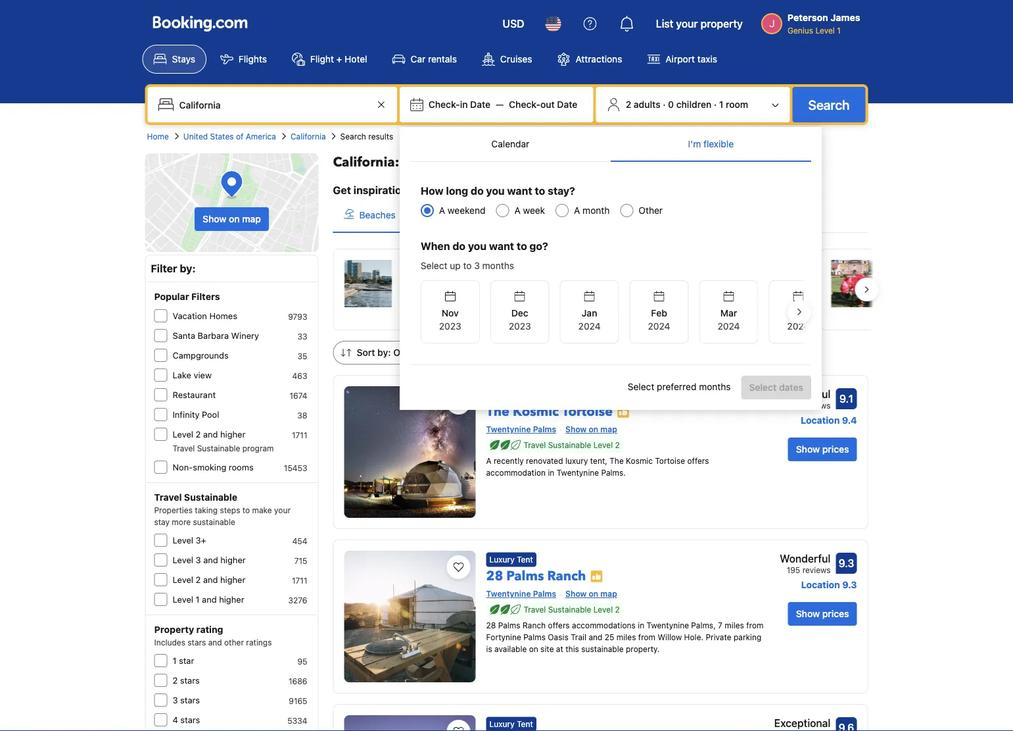 Task type: describe. For each thing, give the bounding box(es) containing it.
4 • from the left
[[754, 277, 758, 288]]

0 horizontal spatial miles
[[617, 633, 637, 642]]

2024 for jan
[[579, 321, 601, 332]]

463
[[293, 371, 308, 380]]

other
[[224, 638, 244, 647]]

san diego region
[[323, 243, 1014, 336]]

airport
[[666, 54, 696, 64]]

by: for sort
[[378, 347, 391, 358]]

1 star
[[173, 656, 194, 666]]

tab list inside main content
[[333, 198, 869, 234]]

and inside 28 palms ranch offers accommodations in twentynine palms, 7 miles from fortynine palms oasis trail and 25 miles from willow hole. private parking is available on site at this sustainable property.
[[589, 633, 603, 642]]

2 inside button
[[626, 99, 632, 110]]

1 horizontal spatial this property is part of our preferred partner program. it's committed to providing excellent service and good value. it'll pay us a higher commission if you make a booking. image
[[617, 405, 630, 419]]

level up property at the bottom left
[[173, 594, 193, 604]]

select dates
[[750, 382, 804, 393]]

level 3 and higher
[[173, 555, 246, 565]]

wonderful for 28 palms ranch
[[780, 552, 831, 565]]

a for a weekend
[[439, 205, 446, 216]]

twentynine palms for the kosmic tortoise
[[487, 425, 557, 434]]

1 horizontal spatial 3
[[196, 555, 201, 565]]

luxury tent link
[[487, 715, 759, 731]]

1 1711 from the top
[[292, 430, 308, 440]]

level up level 1 and higher
[[173, 575, 193, 585]]

1 vertical spatial 9.3
[[843, 579, 858, 590]]

0 horizontal spatial this property is part of our preferred partner program. it's committed to providing excellent service and good value. it'll pay us a higher commission if you make a booking. image
[[591, 570, 604, 583]]

show on map for 28 palms ranch
[[566, 589, 618, 598]]

in for relax in nature
[[458, 210, 466, 220]]

2 check- from the left
[[509, 99, 541, 110]]

scored 9.1 element
[[837, 388, 858, 409]]

2023 for nov
[[439, 321, 462, 332]]

—
[[496, 99, 504, 110]]

great outdoors
[[609, 210, 673, 220]]

wonderful element for the kosmic tortoise
[[780, 386, 831, 402]]

sustainable inside travel sustainable properties taking steps to make your stay more sustainable
[[193, 517, 235, 526]]

offers inside 28 palms ranch offers accommodations in twentynine palms, 7 miles from fortynine palms oasis trail and 25 miles from willow hole. private parking is available on site at this sustainable property.
[[548, 621, 570, 630]]

get inspiration for your next trip
[[333, 184, 496, 196]]

0 horizontal spatial this property is part of our preferred partner program. it's committed to providing excellent service and good value. it'll pay us a higher commission if you make a booking. image
[[591, 570, 604, 583]]

check-in date — check-out date
[[429, 99, 578, 110]]

search button
[[793, 87, 866, 122]]

to right up
[[464, 260, 472, 271]]

level left 3+ at bottom
[[173, 535, 193, 545]]

level down infinity
[[173, 429, 193, 439]]

tent,
[[591, 456, 608, 466]]

2 down 1 star
[[173, 675, 178, 685]]

15453
[[284, 463, 308, 472]]

1 · from the left
[[663, 99, 666, 110]]

travel down luxury tent 28 palms ranch
[[524, 605, 546, 614]]

exceptional element
[[775, 715, 831, 731]]

popular filters
[[154, 291, 220, 302]]

view
[[194, 370, 212, 380]]

monterey image
[[586, 260, 633, 307]]

nature for relax in nature
[[468, 210, 495, 220]]

family- inside san diego beaches • family-friendly • boating
[[448, 277, 479, 288]]

2 up accommodations
[[616, 605, 620, 614]]

san diego beaches • family-friendly • boating
[[402, 262, 553, 288]]

location for 28 palms ranch
[[802, 579, 841, 590]]

for
[[411, 184, 425, 196]]

select for select preferred months
[[628, 381, 655, 392]]

the kosmic tortoise
[[487, 402, 613, 420]]

1403
[[402, 295, 421, 305]]

cruises link
[[471, 45, 544, 74]]

stars for 2 stars
[[180, 675, 200, 685]]

level up accommodations
[[594, 605, 613, 614]]

steps
[[220, 505, 240, 515]]

program
[[243, 443, 274, 453]]

united
[[183, 132, 208, 141]]

2024 for apr
[[788, 321, 810, 332]]

map inside button
[[242, 214, 261, 224]]

0 vertical spatial 9.3
[[839, 557, 855, 569]]

properties for 1403 properties
[[423, 295, 462, 305]]

top
[[412, 347, 428, 358]]

nov 2023
[[439, 308, 462, 332]]

check-out date button
[[504, 93, 583, 116]]

show on map inside button
[[203, 214, 261, 224]]

get
[[333, 184, 351, 196]]

1 vertical spatial want
[[489, 240, 515, 252]]

non-
[[173, 462, 193, 472]]

2 horizontal spatial 3
[[475, 260, 480, 271]]

7
[[719, 621, 723, 630]]

rentals
[[428, 54, 457, 64]]

1 inside 'peterson james genius level 1'
[[838, 26, 841, 35]]

search results updated. california: 20,933 properties found. element
[[333, 153, 869, 172]]

2 adults · 0 children · 1 room button
[[602, 92, 785, 117]]

by: for filter
[[180, 262, 196, 275]]

stays
[[172, 54, 195, 64]]

0 vertical spatial months
[[483, 260, 515, 271]]

and down level 3 and higher on the left bottom
[[203, 575, 218, 585]]

california: 20,933 properties found
[[333, 153, 560, 171]]

wonderful for the kosmic tortoise
[[780, 388, 831, 400]]

private
[[706, 633, 732, 642]]

20,933
[[403, 153, 449, 171]]

2024 for feb
[[649, 321, 671, 332]]

sort by: our top picks
[[357, 347, 454, 358]]

apr 2024
[[788, 308, 810, 332]]

property
[[701, 17, 743, 30]]

california link
[[291, 130, 326, 142]]

3 stars
[[173, 695, 200, 705]]

a for a recently renovated luxury tent, the kosmic tortoise offers accommodation in twentynine palms.
[[487, 456, 492, 466]]

scored 9.6 element
[[837, 717, 858, 731]]

1 horizontal spatial miles
[[725, 621, 745, 630]]

4
[[173, 715, 178, 725]]

2 down the 'infinity pool'
[[196, 429, 201, 439]]

boating
[[520, 277, 553, 288]]

winery
[[231, 331, 259, 341]]

location 9.3
[[802, 579, 858, 590]]

and down 3+ at bottom
[[203, 555, 218, 565]]

oasis
[[548, 633, 569, 642]]

jan
[[582, 308, 598, 318]]

2 up the palms.
[[616, 441, 620, 450]]

beaches inside san diego beaches • family-friendly • boating
[[402, 277, 439, 288]]

available
[[495, 645, 527, 654]]

2023 for dec
[[509, 321, 531, 332]]

travel sustainable program
[[173, 443, 274, 453]]

wonderful 92 reviews
[[780, 388, 831, 410]]

star
[[179, 656, 194, 666]]

stay?
[[548, 185, 576, 197]]

romantic
[[532, 210, 572, 220]]

map for 28 palms ranch
[[601, 589, 618, 598]]

airport taxis
[[666, 54, 718, 64]]

when
[[421, 240, 450, 252]]

twentynine inside a recently renovated luxury tent, the kosmic tortoise offers accommodation in twentynine palms.
[[557, 468, 600, 477]]

list
[[656, 17, 674, 30]]

reviews for the kosmic tortoise
[[803, 401, 831, 410]]

1 vertical spatial months
[[700, 381, 731, 392]]

filter by:
[[151, 262, 196, 275]]

palms,
[[692, 621, 716, 630]]

other
[[639, 205, 663, 216]]

tab list containing calendar
[[410, 127, 812, 163]]

mar
[[721, 308, 738, 318]]

sustainable inside travel sustainable properties taking steps to make your stay more sustainable
[[184, 492, 238, 503]]

relax in nature button
[[406, 198, 506, 232]]

palms.
[[602, 468, 626, 477]]

vacation homes
[[173, 311, 237, 321]]

tent for luxury tent
[[517, 720, 533, 729]]

to up week on the right top
[[535, 185, 546, 197]]

1674
[[290, 391, 308, 400]]

map for the kosmic tortoise
[[601, 425, 618, 434]]

1 level 2 and higher from the top
[[173, 429, 246, 439]]

92
[[791, 401, 801, 410]]

attractions link
[[546, 45, 634, 74]]

travel up non-
[[173, 443, 195, 453]]

sustainable up luxury
[[549, 441, 592, 450]]

search for search
[[809, 97, 850, 112]]

friendly inside relax in nature • beaches • family- friendly
[[643, 290, 675, 301]]

offers inside a recently renovated luxury tent, the kosmic tortoise offers accommodation in twentynine palms.
[[688, 456, 710, 466]]

flights link
[[209, 45, 278, 74]]

0 vertical spatial this property is part of our preferred partner program. it's committed to providing excellent service and good value. it'll pay us a higher commission if you make a booking. image
[[617, 405, 630, 419]]

0 vertical spatial you
[[487, 185, 505, 197]]

luxury for luxury tent 28 palms ranch
[[490, 555, 515, 564]]

twentynine down luxury tent 28 palms ranch
[[487, 589, 531, 598]]

infinity
[[173, 410, 200, 419]]

beaches inside button
[[360, 210, 396, 220]]

dec
[[512, 308, 529, 318]]

travel sustainable properties taking steps to make your stay more sustainable
[[154, 492, 291, 526]]

2 • from the left
[[513, 277, 518, 288]]

make
[[252, 505, 272, 515]]

2024 for mar
[[718, 321, 741, 332]]

willow
[[658, 633, 682, 642]]

renovated
[[526, 456, 564, 466]]

home
[[147, 132, 169, 141]]

long
[[446, 185, 469, 197]]

your inside travel sustainable properties taking steps to make your stay more sustainable
[[274, 505, 291, 515]]

0 vertical spatial tortoise
[[562, 402, 613, 420]]

to inside travel sustainable properties taking steps to make your stay more sustainable
[[243, 505, 250, 515]]

great outdoors button
[[583, 198, 683, 232]]

wonderful 195 reviews
[[780, 552, 831, 574]]

35
[[298, 351, 308, 361]]

calendar
[[492, 139, 530, 149]]

1 date from the left
[[471, 99, 491, 110]]

Where are you going? field
[[174, 93, 374, 116]]

list your property
[[656, 17, 743, 30]]

the kosmic tortoise link
[[487, 386, 765, 420]]

2 level 2 and higher from the top
[[173, 575, 246, 585]]

2 1711 from the top
[[292, 576, 308, 585]]

select dates button
[[742, 376, 812, 399]]

ranch inside 28 palms ranch offers accommodations in twentynine palms, 7 miles from fortynine palms oasis trail and 25 miles from willow hole. private parking is available on site at this sustainable property.
[[523, 621, 546, 630]]



Task type: locate. For each thing, give the bounding box(es) containing it.
kosmic inside a recently renovated luxury tent, the kosmic tortoise offers accommodation in twentynine palms.
[[626, 456, 653, 466]]

95
[[298, 657, 308, 666]]

scored 9.3 element
[[837, 553, 858, 574]]

properties up "trip"
[[453, 153, 519, 171]]

1 left star on the left
[[173, 656, 177, 666]]

united states of america link
[[183, 130, 276, 142]]

properties inside "element"
[[453, 153, 519, 171]]

and up travel sustainable program
[[203, 429, 218, 439]]

show
[[203, 214, 227, 224], [566, 425, 587, 434], [797, 444, 821, 455], [566, 589, 587, 598], [797, 608, 821, 619]]

by: right filter
[[180, 262, 196, 275]]

a left week on the right top
[[515, 205, 521, 216]]

friendly down select up to 3 months
[[479, 277, 511, 288]]

1 show prices from the top
[[797, 444, 850, 455]]

show prices for the kosmic tortoise
[[797, 444, 850, 455]]

1 • from the left
[[441, 277, 445, 288]]

vacation
[[173, 311, 207, 321]]

4 2024 from the left
[[788, 321, 810, 332]]

0 vertical spatial want
[[508, 185, 533, 197]]

1 horizontal spatial beaches
[[402, 277, 439, 288]]

location for the kosmic tortoise
[[802, 415, 840, 426]]

1 horizontal spatial ·
[[715, 99, 717, 110]]

ranch inside luxury tent 28 palms ranch
[[548, 567, 587, 585]]

1 vertical spatial this property is part of our preferred partner program. it's committed to providing excellent service and good value. it'll pay us a higher commission if you make a booking. image
[[591, 570, 604, 583]]

0 vertical spatial tab list
[[410, 127, 812, 163]]

and down rating
[[208, 638, 222, 647]]

relax in nature • beaches • family- friendly
[[643, 277, 792, 301]]

2 tent from the top
[[517, 720, 533, 729]]

1 28 from the top
[[487, 567, 504, 585]]

tent
[[517, 555, 533, 564], [517, 720, 533, 729]]

united states of america
[[183, 132, 276, 141]]

this property is part of our preferred partner program. it's committed to providing excellent service and good value. it'll pay us a higher commission if you make a booking. image
[[617, 405, 630, 419], [591, 570, 604, 583]]

5334
[[288, 716, 308, 725]]

this property is part of our preferred partner program. it's committed to providing excellent service and good value. it'll pay us a higher commission if you make a booking. image up accommodations
[[591, 570, 604, 583]]

prices
[[823, 444, 850, 455], [823, 608, 850, 619]]

fortynine
[[487, 633, 522, 642]]

2 vertical spatial map
[[601, 589, 618, 598]]

a for a month
[[575, 205, 581, 216]]

this property is part of our preferred partner program. it's committed to providing excellent service and good value. it'll pay us a higher commission if you make a booking. image up a recently renovated luxury tent, the kosmic tortoise offers accommodation in twentynine palms.
[[617, 405, 630, 419]]

mar 2024
[[718, 308, 741, 332]]

2 horizontal spatial select
[[750, 382, 777, 393]]

0 vertical spatial this property is part of our preferred partner program. it's committed to providing excellent service and good value. it'll pay us a higher commission if you make a booking. image
[[617, 405, 630, 419]]

outdoors
[[635, 210, 673, 220]]

in inside relax in nature • beaches • family- friendly
[[669, 277, 676, 288]]

peterson james genius level 1
[[788, 12, 861, 35]]

usd
[[503, 17, 525, 30]]

properties right 81
[[654, 309, 693, 318]]

1 vertical spatial wonderful element
[[780, 551, 831, 567]]

to left "go?"
[[517, 240, 528, 252]]

relax
[[433, 210, 456, 220], [643, 277, 666, 288]]

from up parking
[[747, 621, 764, 630]]

jan 2024
[[579, 308, 601, 332]]

stars right 4
[[181, 715, 200, 725]]

from up property.
[[639, 633, 656, 642]]

3 down when do you want to go?
[[475, 260, 480, 271]]

a for a week
[[515, 205, 521, 216]]

3 • from the left
[[709, 277, 713, 288]]

properties for 81 properties
[[654, 309, 693, 318]]

select inside button
[[750, 382, 777, 393]]

travel sustainable level 2 up trail
[[524, 605, 620, 614]]

1 vertical spatial 1711
[[292, 576, 308, 585]]

this property is part of our preferred partner program. it's committed to providing excellent service and good value. it'll pay us a higher commission if you make a booking. image up accommodations
[[591, 570, 604, 583]]

tortoise inside a recently renovated luxury tent, the kosmic tortoise offers accommodation in twentynine palms.
[[656, 456, 686, 466]]

relax inside button
[[433, 210, 456, 220]]

miles right the "7"
[[725, 621, 745, 630]]

rooms
[[229, 462, 254, 472]]

on inside button
[[229, 214, 240, 224]]

0 vertical spatial 3
[[475, 260, 480, 271]]

exceptional link
[[770, 710, 858, 731]]

nature up '81 properties'
[[679, 277, 706, 288]]

search inside button
[[809, 97, 850, 112]]

sustainable down taking
[[193, 517, 235, 526]]

2024 down jan
[[579, 321, 601, 332]]

level down level 3+
[[173, 555, 193, 565]]

1 check- from the left
[[429, 99, 460, 110]]

1 vertical spatial you
[[468, 240, 487, 252]]

relax inside relax in nature • beaches • family- friendly
[[643, 277, 666, 288]]

1 luxury from the top
[[490, 555, 515, 564]]

ratings
[[246, 638, 272, 647]]

family- inside relax in nature • beaches • family- friendly
[[761, 277, 792, 288]]

0 horizontal spatial family-
[[448, 277, 479, 288]]

1 tent from the top
[[517, 555, 533, 564]]

the up recently
[[487, 402, 510, 420]]

1 vertical spatial show prices button
[[789, 602, 858, 626]]

beaches inside relax in nature • beaches • family- friendly
[[715, 277, 752, 288]]

1 horizontal spatial ranch
[[548, 567, 587, 585]]

0 horizontal spatial months
[[483, 260, 515, 271]]

2023 down nov
[[439, 321, 462, 332]]

2 location from the top
[[802, 579, 841, 590]]

properties
[[453, 153, 519, 171], [423, 295, 462, 305], [654, 309, 693, 318]]

tab list containing beaches
[[333, 198, 869, 234]]

0 vertical spatial prices
[[823, 444, 850, 455]]

9793
[[288, 312, 308, 321]]

month
[[583, 205, 610, 216]]

0 vertical spatial luxury
[[490, 555, 515, 564]]

how
[[421, 185, 444, 197]]

1 wonderful element from the top
[[780, 386, 831, 402]]

nature inside button
[[468, 210, 495, 220]]

1 horizontal spatial select
[[628, 381, 655, 392]]

0 vertical spatial map
[[242, 214, 261, 224]]

level 2 and higher down level 3 and higher on the left bottom
[[173, 575, 246, 585]]

0 vertical spatial wonderful
[[780, 388, 831, 400]]

friendly inside san diego beaches • family-friendly • boating
[[479, 277, 511, 288]]

1 prices from the top
[[823, 444, 850, 455]]

tent inside luxury tent 28 palms ranch
[[517, 555, 533, 564]]

flights
[[239, 54, 267, 64]]

twentynine up willow
[[647, 621, 690, 630]]

location down wonderful 92 reviews
[[802, 415, 840, 426]]

check- down rentals
[[429, 99, 460, 110]]

9.3 up location 9.3
[[839, 557, 855, 569]]

1 horizontal spatial tortoise
[[656, 456, 686, 466]]

region containing nov 2023
[[410, 275, 829, 349]]

higher down level 3 and higher on the left bottom
[[220, 575, 246, 585]]

beaches button
[[333, 198, 406, 232]]

1 horizontal spatial do
[[471, 185, 484, 197]]

1 2024 from the left
[[579, 321, 601, 332]]

0 vertical spatial kosmic
[[513, 402, 559, 420]]

0 vertical spatial level 2 and higher
[[173, 429, 246, 439]]

3
[[475, 260, 480, 271], [196, 555, 201, 565], [173, 695, 178, 705]]

ranch up site
[[523, 621, 546, 630]]

38
[[298, 411, 308, 420]]

2 prices from the top
[[823, 608, 850, 619]]

0 horizontal spatial 2023
[[439, 321, 462, 332]]

1 vertical spatial luxury
[[490, 720, 515, 729]]

show prices button for the kosmic tortoise
[[789, 438, 858, 461]]

0 vertical spatial properties
[[453, 153, 519, 171]]

states
[[210, 132, 234, 141]]

1 vertical spatial offers
[[548, 621, 570, 630]]

romantic button
[[506, 198, 583, 232]]

show prices button down location 9.4
[[789, 438, 858, 461]]

1 vertical spatial map
[[601, 425, 618, 434]]

0 vertical spatial twentynine palms
[[487, 425, 557, 434]]

1 2023 from the left
[[439, 321, 462, 332]]

1 vertical spatial the
[[610, 456, 624, 466]]

higher up rating
[[219, 594, 244, 604]]

0 horizontal spatial friendly
[[479, 277, 511, 288]]

sort
[[357, 347, 375, 358]]

and up rating
[[202, 594, 217, 604]]

select for select dates
[[750, 382, 777, 393]]

1 horizontal spatial the
[[610, 456, 624, 466]]

0 vertical spatial nature
[[468, 210, 495, 220]]

0 vertical spatial the
[[487, 402, 510, 420]]

1 vertical spatial relax
[[643, 277, 666, 288]]

do right long
[[471, 185, 484, 197]]

0 horizontal spatial tortoise
[[562, 402, 613, 420]]

travel sustainable level 2 for the kosmic tortoise
[[524, 441, 620, 450]]

0 horizontal spatial kosmic
[[513, 402, 559, 420]]

smoking
[[193, 462, 227, 472]]

months
[[483, 260, 515, 271], [700, 381, 731, 392]]

prices down location 9.3
[[823, 608, 850, 619]]

higher up travel sustainable program
[[220, 429, 246, 439]]

28 inside 28 palms ranch offers accommodations in twentynine palms, 7 miles from fortynine palms oasis trail and 25 miles from willow hole. private parking is available on site at this sustainable property.
[[487, 621, 496, 630]]

accommodations
[[572, 621, 636, 630]]

the inside a recently renovated luxury tent, the kosmic tortoise offers accommodation in twentynine palms.
[[610, 456, 624, 466]]

santa barbara image
[[832, 260, 879, 307]]

i'm flexible
[[689, 139, 734, 149]]

nature down "trip"
[[468, 210, 495, 220]]

1 location from the top
[[802, 415, 840, 426]]

your right list
[[677, 17, 699, 30]]

1 down james
[[838, 26, 841, 35]]

1 vertical spatial from
[[639, 633, 656, 642]]

the
[[487, 402, 510, 420], [610, 456, 624, 466]]

1 vertical spatial your
[[428, 184, 451, 196]]

twentynine palms for 28 palms ranch
[[487, 589, 557, 598]]

in left "—"
[[460, 99, 468, 110]]

28 palms ranch offers accommodations in twentynine palms, 7 miles from fortynine palms oasis trail and 25 miles from willow hole. private parking is available on site at this sustainable property.
[[487, 621, 764, 654]]

1711 down 38
[[292, 430, 308, 440]]

popular
[[154, 291, 189, 302]]

2 twentynine palms from the top
[[487, 589, 557, 598]]

2 date from the left
[[558, 99, 578, 110]]

on inside 28 palms ranch offers accommodations in twentynine palms, 7 miles from fortynine palms oasis trail and 25 miles from willow hole. private parking is available on site at this sustainable property.
[[529, 645, 539, 654]]

1 vertical spatial tortoise
[[656, 456, 686, 466]]

palms inside luxury tent 28 palms ranch
[[507, 567, 544, 585]]

in for relax in nature • beaches • family- friendly
[[669, 277, 676, 288]]

airport taxis link
[[637, 45, 729, 74]]

1 horizontal spatial sustainable
[[582, 645, 624, 654]]

when do you want to go?
[[421, 240, 549, 252]]

1 inside 2 adults · 0 children · 1 room button
[[720, 99, 724, 110]]

level inside 'peterson james genius level 1'
[[816, 26, 836, 35]]

1 reviews from the top
[[803, 401, 831, 410]]

stars up 4 stars
[[180, 695, 200, 705]]

dates
[[780, 382, 804, 393]]

travel
[[524, 441, 546, 450], [173, 443, 195, 453], [154, 492, 182, 503], [524, 605, 546, 614]]

luxury for luxury tent
[[490, 720, 515, 729]]

map
[[242, 214, 261, 224], [601, 425, 618, 434], [601, 589, 618, 598]]

lake
[[173, 370, 191, 380]]

show prices down location 9.3
[[797, 608, 850, 619]]

kosmic
[[513, 402, 559, 420], [626, 456, 653, 466]]

1 horizontal spatial by:
[[378, 347, 391, 358]]

infinity pool
[[173, 410, 219, 419]]

nature inside relax in nature • beaches • family- friendly
[[679, 277, 706, 288]]

nature for relax in nature • beaches • family- friendly
[[679, 277, 706, 288]]

twentynine palms down the kosmic tortoise at the bottom of page
[[487, 425, 557, 434]]

travel up renovated
[[524, 441, 546, 450]]

1 vertical spatial 3
[[196, 555, 201, 565]]

1 vertical spatial twentynine palms
[[487, 589, 557, 598]]

1 family- from the left
[[448, 277, 479, 288]]

travel sustainable level 2 for 28 palms ranch
[[524, 605, 620, 614]]

3 up 4
[[173, 695, 178, 705]]

1 horizontal spatial kosmic
[[626, 456, 653, 466]]

28 inside luxury tent 28 palms ranch
[[487, 567, 504, 585]]

show on map for the kosmic tortoise
[[566, 425, 618, 434]]

family- up apr
[[761, 277, 792, 288]]

0 horizontal spatial ·
[[663, 99, 666, 110]]

twentynine
[[487, 425, 531, 434], [557, 468, 600, 477], [487, 589, 531, 598], [647, 621, 690, 630]]

0 horizontal spatial nature
[[468, 210, 495, 220]]

a
[[439, 205, 446, 216], [515, 205, 521, 216], [575, 205, 581, 216], [487, 456, 492, 466]]

2 up level 1 and higher
[[196, 575, 201, 585]]

search
[[809, 97, 850, 112], [341, 132, 366, 141]]

0 vertical spatial sustainable
[[193, 517, 235, 526]]

select left the dates
[[750, 382, 777, 393]]

beaches down san
[[402, 277, 439, 288]]

relax in nature
[[433, 210, 495, 220]]

0 horizontal spatial select
[[421, 260, 448, 271]]

2024 down mar
[[718, 321, 741, 332]]

0 horizontal spatial by:
[[180, 262, 196, 275]]

show inside button
[[203, 214, 227, 224]]

san diego image
[[344, 260, 392, 307]]

stars for 4 stars
[[181, 715, 200, 725]]

a recently renovated luxury tent, the kosmic tortoise offers accommodation in twentynine palms.
[[487, 456, 710, 477]]

this property is part of our preferred partner program. it's committed to providing excellent service and good value. it'll pay us a higher commission if you make a booking. image up a recently renovated luxury tent, the kosmic tortoise offers accommodation in twentynine palms.
[[617, 405, 630, 419]]

1 horizontal spatial friendly
[[643, 290, 675, 301]]

1 vertical spatial location
[[802, 579, 841, 590]]

0 horizontal spatial do
[[453, 240, 466, 252]]

beaches down inspiration
[[360, 210, 396, 220]]

2 wonderful from the top
[[780, 552, 831, 565]]

1 vertical spatial show on map
[[566, 425, 618, 434]]

you right the next
[[487, 185, 505, 197]]

homes
[[210, 311, 237, 321]]

in inside a recently renovated luxury tent, the kosmic tortoise offers accommodation in twentynine palms.
[[548, 468, 555, 477]]

level up tent,
[[594, 441, 613, 450]]

wonderful up 92
[[780, 388, 831, 400]]

the up the palms.
[[610, 456, 624, 466]]

prices for the kosmic tortoise
[[823, 444, 850, 455]]

cruises
[[501, 54, 533, 64]]

1 horizontal spatial date
[[558, 99, 578, 110]]

2 2023 from the left
[[509, 321, 531, 332]]

2 28 from the top
[[487, 621, 496, 630]]

1 vertical spatial level 2 and higher
[[173, 575, 246, 585]]

1 vertical spatial tab list
[[333, 198, 869, 234]]

wonderful element
[[780, 386, 831, 402], [780, 551, 831, 567]]

luxury tent 28 palms ranch
[[487, 555, 587, 585]]

travel inside travel sustainable properties taking steps to make your stay more sustainable
[[154, 492, 182, 503]]

wonderful element for 28 palms ranch
[[780, 551, 831, 567]]

0 vertical spatial ranch
[[548, 567, 587, 585]]

1 vertical spatial this property is part of our preferred partner program. it's committed to providing excellent service and good value. it'll pay us a higher commission if you make a booking. image
[[591, 570, 604, 583]]

in up '81 properties'
[[669, 277, 676, 288]]

1 show prices button from the top
[[789, 438, 858, 461]]

this property is part of our preferred partner program. it's committed to providing excellent service and good value. it'll pay us a higher commission if you make a booking. image
[[617, 405, 630, 419], [591, 570, 604, 583]]

sustainable up trail
[[549, 605, 592, 614]]

reviews up location 9.3
[[803, 565, 831, 574]]

level 2 and higher down 'pool'
[[173, 429, 246, 439]]

check- right "—"
[[509, 99, 541, 110]]

stars inside property rating includes stars and other ratings
[[188, 638, 206, 647]]

1711 down 715
[[292, 576, 308, 585]]

beaches up mar
[[715, 277, 752, 288]]

2024 down feb
[[649, 321, 671, 332]]

date left "—"
[[471, 99, 491, 110]]

1 vertical spatial properties
[[423, 295, 462, 305]]

1 up rating
[[196, 594, 200, 604]]

kosmic up renovated
[[513, 402, 559, 420]]

level
[[816, 26, 836, 35], [173, 429, 193, 439], [594, 441, 613, 450], [173, 535, 193, 545], [173, 555, 193, 565], [173, 575, 193, 585], [173, 594, 193, 604], [594, 605, 613, 614]]

main content
[[323, 153, 1014, 731]]

reviews inside wonderful 195 reviews
[[803, 565, 831, 574]]

2 horizontal spatial beaches
[[715, 277, 752, 288]]

prices down location 9.4
[[823, 444, 850, 455]]

a left recently
[[487, 456, 492, 466]]

wonderful up 195
[[780, 552, 831, 565]]

1 horizontal spatial months
[[700, 381, 731, 392]]

luxury tent
[[490, 720, 533, 729]]

the kosmic tortoise image
[[344, 386, 476, 518]]

1 vertical spatial nature
[[679, 277, 706, 288]]

in for check-in date — check-out date
[[460, 99, 468, 110]]

in inside 28 palms ranch offers accommodations in twentynine palms, 7 miles from fortynine palms oasis trail and 25 miles from willow hole. private parking is available on site at this sustainable property.
[[638, 621, 645, 630]]

tent for luxury tent 28 palms ranch
[[517, 555, 533, 564]]

booking.com image
[[153, 16, 248, 32]]

stars for 3 stars
[[180, 695, 200, 705]]

1 vertical spatial do
[[453, 240, 466, 252]]

1 horizontal spatial family-
[[761, 277, 792, 288]]

prices for 28 palms ranch
[[823, 608, 850, 619]]

adults
[[634, 99, 661, 110]]

0 vertical spatial from
[[747, 621, 764, 630]]

region
[[410, 275, 829, 349]]

2 family- from the left
[[761, 277, 792, 288]]

ranch up accommodations
[[548, 567, 587, 585]]

0 vertical spatial by:
[[180, 262, 196, 275]]

9.4
[[843, 415, 858, 426]]

campgrounds
[[173, 350, 229, 360]]

in down renovated
[[548, 468, 555, 477]]

attractions
[[576, 54, 623, 64]]

tab list
[[410, 127, 812, 163], [333, 198, 869, 234]]

date right out at the right top of the page
[[558, 99, 578, 110]]

search results
[[341, 132, 394, 141]]

to left make
[[243, 505, 250, 515]]

a inside a recently renovated luxury tent, the kosmic tortoise offers accommodation in twentynine palms.
[[487, 456, 492, 466]]

28 palms ranch image
[[344, 551, 476, 682]]

search for search results
[[341, 132, 366, 141]]

1 vertical spatial search
[[341, 132, 366, 141]]

our
[[394, 347, 410, 358]]

stars down rating
[[188, 638, 206, 647]]

in inside button
[[458, 210, 466, 220]]

reviews for 28 palms ranch
[[803, 565, 831, 574]]

1 twentynine palms from the top
[[487, 425, 557, 434]]

2 show prices from the top
[[797, 608, 850, 619]]

1 horizontal spatial your
[[428, 184, 451, 196]]

miles right 25
[[617, 633, 637, 642]]

0 horizontal spatial from
[[639, 633, 656, 642]]

offers
[[688, 456, 710, 466], [548, 621, 570, 630]]

main content containing california: 20,933 properties found
[[323, 153, 1014, 731]]

0 horizontal spatial search
[[341, 132, 366, 141]]

2 show prices button from the top
[[789, 602, 858, 626]]

months right preferred
[[700, 381, 731, 392]]

your account menu peterson james genius level 1 element
[[762, 6, 866, 36]]

1 horizontal spatial this property is part of our preferred partner program. it's committed to providing excellent service and good value. it'll pay us a higher commission if you make a booking. image
[[617, 405, 630, 419]]

you up select up to 3 months
[[468, 240, 487, 252]]

and inside property rating includes stars and other ratings
[[208, 638, 222, 647]]

2 travel sustainable level 2 from the top
[[524, 605, 620, 614]]

2 · from the left
[[715, 99, 717, 110]]

relax for relax in nature • beaches • family- friendly
[[643, 277, 666, 288]]

this
[[566, 645, 580, 654]]

site
[[541, 645, 554, 654]]

2 luxury from the top
[[490, 720, 515, 729]]

2 vertical spatial 3
[[173, 695, 178, 705]]

luxury
[[566, 456, 589, 466]]

travel sustainable level 2 up luxury
[[524, 441, 620, 450]]

reviews inside wonderful 92 reviews
[[803, 401, 831, 410]]

relax for relax in nature
[[433, 210, 456, 220]]

3 2024 from the left
[[718, 321, 741, 332]]

sustainable
[[193, 517, 235, 526], [582, 645, 624, 654]]

1 horizontal spatial from
[[747, 621, 764, 630]]

0 vertical spatial travel sustainable level 2
[[524, 441, 620, 450]]

1 left 'room'
[[720, 99, 724, 110]]

twentynine palms down luxury tent 28 palms ranch
[[487, 589, 557, 598]]

a down how
[[439, 205, 446, 216]]

1 horizontal spatial 2023
[[509, 321, 531, 332]]

0 vertical spatial reviews
[[803, 401, 831, 410]]

1 wonderful from the top
[[780, 388, 831, 400]]

0 horizontal spatial relax
[[433, 210, 456, 220]]

2 2024 from the left
[[649, 321, 671, 332]]

flight + hotel link
[[281, 45, 379, 74]]

1 vertical spatial wonderful
[[780, 552, 831, 565]]

miles
[[725, 621, 745, 630], [617, 633, 637, 642]]

sustainable up non-smoking rooms
[[197, 443, 240, 453]]

2 wonderful element from the top
[[780, 551, 831, 567]]

sustainable inside 28 palms ranch offers accommodations in twentynine palms, 7 miles from fortynine palms oasis trail and 25 miles from willow hole. private parking is available on site at this sustainable property.
[[582, 645, 624, 654]]

1 horizontal spatial offers
[[688, 456, 710, 466]]

2023
[[439, 321, 462, 332], [509, 321, 531, 332]]

2023 down dec
[[509, 321, 531, 332]]

show prices for 28 palms ranch
[[797, 608, 850, 619]]

1 travel sustainable level 2 from the top
[[524, 441, 620, 450]]

level down peterson
[[816, 26, 836, 35]]

car
[[411, 54, 426, 64]]

2 reviews from the top
[[803, 565, 831, 574]]

hotel
[[345, 54, 368, 64]]

higher up level 1 and higher
[[221, 555, 246, 565]]

select for select up to 3 months
[[421, 260, 448, 271]]

usd button
[[495, 8, 533, 39]]

level 3+
[[173, 535, 206, 545]]

twentynine up recently
[[487, 425, 531, 434]]

inspiration
[[354, 184, 408, 196]]

0 horizontal spatial 3
[[173, 695, 178, 705]]

2 vertical spatial show on map
[[566, 589, 618, 598]]

1686
[[289, 676, 308, 686]]

81 properties
[[643, 309, 693, 318]]

28
[[487, 567, 504, 585], [487, 621, 496, 630]]

0 horizontal spatial date
[[471, 99, 491, 110]]

select down when
[[421, 260, 448, 271]]

1 vertical spatial travel sustainable level 2
[[524, 605, 620, 614]]

picks
[[431, 347, 454, 358]]

up
[[450, 260, 461, 271]]

higher
[[220, 429, 246, 439], [221, 555, 246, 565], [220, 575, 246, 585], [219, 594, 244, 604]]

1 vertical spatial friendly
[[643, 290, 675, 301]]

is
[[487, 645, 493, 654]]

restaurant
[[173, 390, 216, 400]]

show prices button for 28 palms ranch
[[789, 602, 858, 626]]

luxury inside luxury tent 28 palms ranch
[[490, 555, 515, 564]]

i'm
[[689, 139, 702, 149]]

list your property link
[[649, 8, 751, 39]]

0 vertical spatial miles
[[725, 621, 745, 630]]

in
[[460, 99, 468, 110], [458, 210, 466, 220], [669, 277, 676, 288], [548, 468, 555, 477], [638, 621, 645, 630]]

kosmic right tent,
[[626, 456, 653, 466]]

your right for
[[428, 184, 451, 196]]

0 vertical spatial your
[[677, 17, 699, 30]]

location
[[802, 415, 840, 426], [802, 579, 841, 590]]

0 vertical spatial 1711
[[292, 430, 308, 440]]

nov
[[442, 308, 459, 318]]

twentynine inside 28 palms ranch offers accommodations in twentynine palms, 7 miles from fortynine palms oasis trail and 25 miles from willow hole. private parking is available on site at this sustainable property.
[[647, 621, 690, 630]]



Task type: vqa. For each thing, say whether or not it's contained in the screenshot.
England Hotels , Uk 74174 Hotels
no



